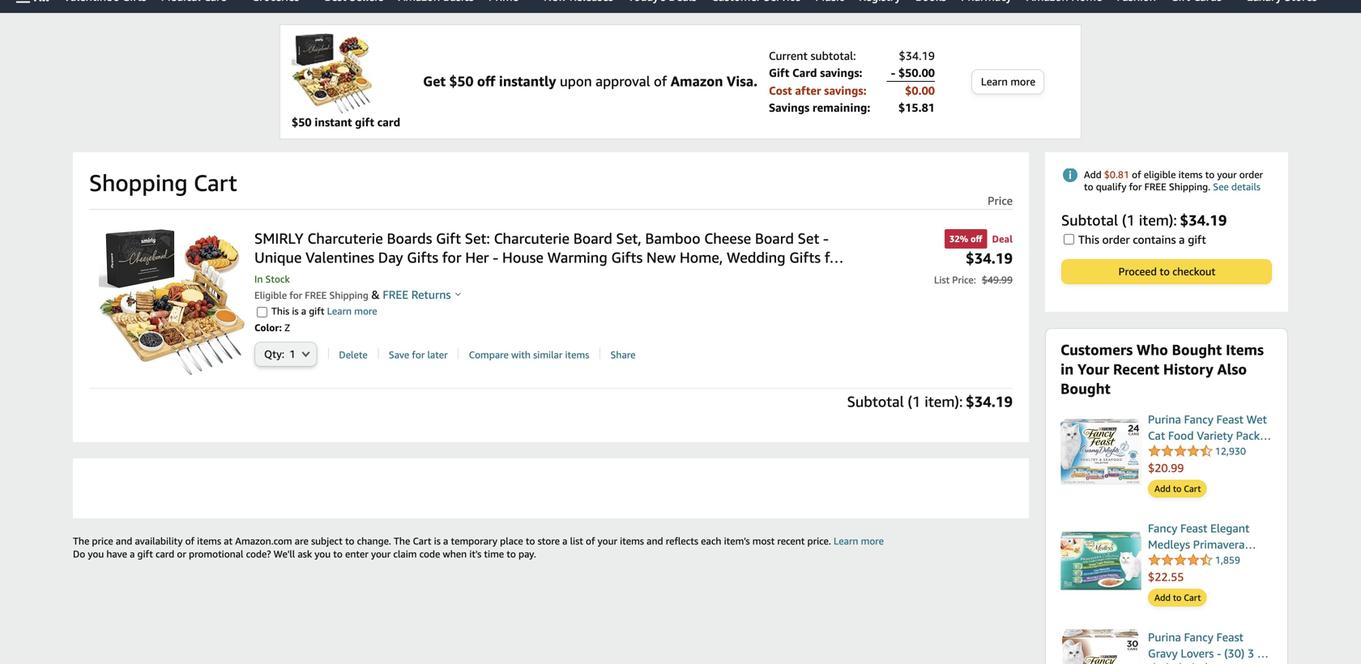 Task type: describe. For each thing, give the bounding box(es) containing it.
add for $22.55
[[1155, 593, 1171, 603]]

popover image
[[455, 292, 461, 296]]

0 horizontal spatial more
[[354, 305, 377, 317]]

see details link
[[1214, 181, 1261, 193]]

a right have
[[130, 549, 135, 560]]

(24)
[[1243, 445, 1264, 459]]

- inside purina fancy feast wet cat food variety pack, creamy delights - (24) 3 oz. cans
[[1236, 445, 1240, 459]]

dropdown image
[[302, 351, 310, 357]]

1 vertical spatial off
[[971, 234, 983, 244]]

pay.
[[519, 549, 536, 560]]

cat
[[1149, 429, 1166, 443]]

$49.99
[[982, 274, 1013, 286]]

in
[[255, 273, 263, 285]]

eligible
[[255, 290, 287, 301]]

code
[[420, 549, 440, 560]]

0 vertical spatial $50
[[450, 73, 474, 90]]

$34.19 inside $34.19 list price: $49.99
[[966, 250, 1013, 267]]

free returns
[[380, 288, 451, 301]]

0 horizontal spatial for
[[290, 290, 302, 301]]

get
[[423, 73, 446, 90]]

0 vertical spatial item):
[[1139, 212, 1178, 229]]

warming
[[548, 249, 608, 266]]

to down subject
[[333, 549, 343, 560]]

gift inside the price and availability of items at amazon.com are subject to change. the cart is a temporary place to store a list of your items and reflects each item's most recent price. learn more do you have a gift card or promotional code? we'll ask you to enter your claim code when it's time to pay.
[[137, 549, 153, 560]]

32% off
[[950, 234, 983, 244]]

a up when
[[443, 536, 449, 547]]

free inside button
[[383, 288, 409, 301]]

set,
[[616, 230, 642, 247]]

1 horizontal spatial items
[[620, 536, 644, 547]]

do
[[73, 549, 85, 560]]

- inside 'purina fancy feast gravy lovers - (30) 3 oz. cans'
[[1218, 647, 1222, 661]]

details
[[1232, 181, 1261, 193]]

$50 instant gift card
[[292, 116, 401, 129]]

3 gifts from the left
[[790, 249, 821, 266]]

learn more link for the price and availability of items at amazon.com are subject to change. the cart is a temporary place to store a list of your items and reflects each item's most recent price.
[[834, 536, 884, 547]]

(30)
[[1225, 647, 1245, 661]]

to right proceed on the top right of page
[[1160, 265, 1170, 278]]

see
[[1214, 181, 1229, 193]]

0 horizontal spatial free
[[305, 290, 327, 301]]

store
[[538, 536, 560, 547]]

Save for later SMIRLY Charcuterie Boards Gift Set: Charcuterie Board Set, Bamboo Cheese Board Set - Unique Valentines Day Gifts for Her - House Warming Gifts New Home, Wedding Gifts for Couple, Bridal Shower Gift submit
[[389, 348, 448, 361]]

qty: 1
[[264, 348, 296, 361]]

shopping cart main content
[[73, 24, 1289, 665]]

home,
[[680, 249, 723, 266]]

$34.19 list price: $49.99
[[935, 250, 1013, 286]]

to down $22.55
[[1174, 593, 1182, 603]]

0 horizontal spatial bought
[[1061, 380, 1111, 398]]

0 vertical spatial is
[[292, 305, 299, 317]]

her
[[466, 249, 489, 266]]

fancy for -
[[1185, 631, 1214, 644]]

new
[[647, 249, 676, 266]]

recent
[[778, 536, 805, 547]]

card inside the price and availability of items at amazon.com are subject to change. the cart is a temporary place to store a list of your items and reflects each item's most recent price. learn more do you have a gift card or promotional code? we'll ask you to enter your claim code when it's time to pay.
[[156, 549, 174, 560]]

at
[[224, 536, 233, 547]]

- right her
[[493, 249, 499, 266]]

proceed
[[1119, 265, 1157, 278]]

2 | image from the left
[[458, 348, 459, 359]]

cost
[[769, 84, 792, 97]]

who
[[1137, 341, 1169, 359]]

it's
[[470, 549, 482, 560]]

lovers
[[1181, 647, 1215, 661]]

purina fancy feast wet cat food variety pack, creamy delights - (24) 3 oz. cans image
[[1061, 412, 1142, 493]]

purina fancy feast wet cat food variety pack, creamy delights - (24) 3 oz. cans
[[1149, 413, 1273, 475]]

$0.00
[[906, 84, 935, 97]]

a left list on the bottom
[[563, 536, 568, 547]]

returns
[[412, 288, 451, 301]]

12,930 link
[[1149, 444, 1247, 460]]

qualify
[[1096, 181, 1127, 193]]

is inside the price and availability of items at amazon.com are subject to change. the cart is a temporary place to store a list of your items and reflects each item's most recent price. learn more do you have a gift card or promotional code? we'll ask you to enter your claim code when it's time to pay.
[[434, 536, 441, 547]]

alert image
[[1063, 168, 1078, 182]]

this order contains a gift
[[1079, 233, 1207, 246]]

purina fancy feast gravy lovers - (30) 3 oz. cans link
[[1149, 630, 1273, 665]]

house
[[502, 249, 544, 266]]

free returns button
[[380, 287, 461, 303]]

food
[[1169, 429, 1194, 443]]

history
[[1164, 361, 1214, 378]]

add $0.81
[[1085, 169, 1132, 180]]

valentines
[[306, 249, 375, 266]]

1 vertical spatial subtotal
[[848, 393, 904, 411]]

$50.00
[[899, 66, 935, 79]]

1 horizontal spatial subtotal (1 item): $34.19
[[1062, 212, 1228, 229]]

purina for lovers
[[1149, 631, 1182, 644]]

0 vertical spatial add
[[1085, 169, 1102, 180]]

delights
[[1190, 445, 1233, 459]]

availability
[[135, 536, 183, 547]]

share link
[[611, 348, 636, 361]]

visa.
[[727, 73, 758, 90]]

0 horizontal spatial off
[[477, 73, 496, 90]]

in
[[1061, 361, 1074, 378]]

12,930
[[1216, 446, 1247, 457]]

to down $20.99
[[1174, 484, 1182, 494]]

more inside button
[[1011, 75, 1036, 88]]

wedding
[[727, 249, 786, 266]]

add to cart for $20.99
[[1155, 484, 1202, 494]]

purina for cat
[[1149, 413, 1182, 426]]

checkout
[[1173, 265, 1216, 278]]

shopping cart
[[89, 169, 237, 197]]

of eligible items to your order to qualify for free shipping.
[[1085, 169, 1264, 193]]

free inside of eligible items to your order to qualify for free shipping.
[[1145, 181, 1167, 193]]

to right alert image
[[1085, 181, 1094, 193]]

a down eligible for free shipping
[[301, 305, 306, 317]]

0 vertical spatial (1
[[1123, 212, 1136, 229]]

for inside of eligible items to your order to qualify for free shipping.
[[1130, 181, 1143, 193]]

1,859 link
[[1149, 553, 1241, 569]]

4.6 out of 5 stars image
[[1149, 663, 1213, 665]]

current
[[769, 49, 808, 62]]

are
[[295, 536, 309, 547]]

shopping
[[89, 169, 188, 197]]

price:
[[953, 274, 977, 286]]

order inside of eligible items to your order to qualify for free shipping.
[[1240, 169, 1264, 180]]

none checkbox inside "shopping cart" main content
[[257, 307, 267, 318]]

smirly charcuterie boards gift set: charcuterie board set, bamboo cheese board set - unique valentines day gifts for her - house warming gifts new home, wedding gifts f… link
[[255, 229, 852, 267]]

to up enter
[[345, 536, 355, 547]]

$22.55
[[1149, 571, 1185, 584]]

reflects
[[666, 536, 699, 547]]

cart down $20.99 'link' at the right bottom
[[1184, 484, 1202, 494]]

2 charcuterie from the left
[[494, 230, 570, 247]]

instantly
[[499, 73, 557, 90]]

creamy
[[1149, 445, 1187, 459]]

1 vertical spatial learn
[[327, 305, 352, 317]]

your
[[1078, 361, 1110, 378]]

learn more
[[982, 75, 1036, 88]]

price
[[92, 536, 113, 547]]

have
[[106, 549, 127, 560]]

Delete SMIRLY Charcuterie Boards Gift Set: Charcuterie Board Set, Bamboo Cheese Board Set - Unique Valentines Day Gifts for Her - House Warming Gifts New Home, Wedding Gifts for Couple, Bridal Shower Gift submit
[[339, 348, 368, 361]]

recent
[[1114, 361, 1160, 378]]

each
[[701, 536, 722, 547]]

0 horizontal spatial order
[[1103, 233, 1130, 246]]

cart down $22.55 link in the bottom of the page
[[1184, 593, 1202, 603]]

proceed to checkout
[[1119, 265, 1216, 278]]

smirly charcuterie boards gift set: charcuterie board set, bamboo cheese board set - unique valentines day gifts for her - house warming gifts new home, wedding gifts f…
[[255, 230, 844, 266]]

feast for variety
[[1217, 413, 1244, 426]]

gift up checkout
[[1188, 233, 1207, 246]]



Task type: vqa. For each thing, say whether or not it's contained in the screenshot.
savings:
yes



Task type: locate. For each thing, give the bounding box(es) containing it.
2 purina from the top
[[1149, 631, 1182, 644]]

oz. right (30)
[[1258, 647, 1273, 661]]

1 horizontal spatial your
[[598, 536, 618, 547]]

free right & at the top
[[383, 288, 409, 301]]

savings remaining:
[[769, 101, 871, 114]]

2 horizontal spatial learn
[[982, 75, 1008, 88]]

0 vertical spatial bought
[[1173, 341, 1223, 359]]

of up the or
[[185, 536, 195, 547]]

of right list on the bottom
[[586, 536, 595, 547]]

items
[[1179, 169, 1203, 180], [197, 536, 221, 547], [620, 536, 644, 547]]

stock
[[265, 273, 290, 285]]

0 vertical spatial gift
[[769, 66, 790, 79]]

when
[[443, 549, 467, 560]]

3 right (24)
[[1266, 445, 1273, 459]]

amazon.com
[[235, 536, 292, 547]]

qty: for qty:
[[256, 343, 279, 356]]

| image
[[378, 348, 379, 359], [458, 348, 459, 359]]

1 vertical spatial bought
[[1061, 380, 1111, 398]]

approval
[[596, 73, 651, 90]]

1 horizontal spatial | image
[[600, 348, 601, 359]]

2 vertical spatial learn
[[834, 536, 859, 547]]

your right list on the bottom
[[598, 536, 618, 547]]

add to cart down $20.99
[[1155, 484, 1202, 494]]

add up qualify
[[1085, 169, 1102, 180]]

0 horizontal spatial | image
[[328, 348, 329, 359]]

after
[[795, 84, 822, 97]]

1 vertical spatial order
[[1103, 233, 1130, 246]]

customers
[[1061, 341, 1133, 359]]

1 fancy from the top
[[1185, 413, 1214, 426]]

cans down gravy
[[1149, 663, 1173, 665]]

0 vertical spatial for
[[1130, 181, 1143, 193]]

is up code
[[434, 536, 441, 547]]

items up promotional
[[197, 536, 221, 547]]

item's
[[724, 536, 750, 547]]

you down subject
[[315, 549, 331, 560]]

| image right 'dropdown' icon
[[328, 348, 329, 359]]

1 | image from the left
[[378, 348, 379, 359]]

off right 32%
[[971, 234, 983, 244]]

1 charcuterie from the left
[[307, 230, 383, 247]]

2 horizontal spatial free
[[1145, 181, 1167, 193]]

1 horizontal spatial free
[[383, 288, 409, 301]]

amazon
[[671, 73, 724, 90]]

1 vertical spatial (1
[[908, 393, 921, 411]]

0 vertical spatial cans
[[1166, 462, 1191, 475]]

1 add to cart from the top
[[1155, 484, 1202, 494]]

subject
[[311, 536, 343, 547]]

- left (24)
[[1236, 445, 1240, 459]]

feast inside purina fancy feast wet cat food variety pack, creamy delights - (24) 3 oz. cans
[[1217, 413, 1244, 426]]

2 you from the left
[[315, 549, 331, 560]]

0 vertical spatial subtotal (1 item): $34.19
[[1062, 212, 1228, 229]]

charcuterie up valentines
[[307, 230, 383, 247]]

gift inside the smirly charcuterie boards gift set: charcuterie board set, bamboo cheese board set - unique valentines day gifts for her - house warming gifts new home, wedding gifts f…
[[436, 230, 461, 247]]

0 horizontal spatial $50
[[292, 116, 312, 129]]

add
[[1085, 169, 1102, 180], [1155, 484, 1171, 494], [1155, 593, 1171, 603]]

and up have
[[116, 536, 132, 547]]

the price and availability of items at amazon.com are subject to change. the cart is a temporary place to store a list of your items and reflects each item's most recent price. learn more do you have a gift card or promotional code? we'll ask you to enter your claim code when it's time to pay.
[[73, 536, 884, 560]]

gifts
[[407, 249, 439, 266], [612, 249, 643, 266], [790, 249, 821, 266]]

gifts down boards
[[407, 249, 439, 266]]

purina up cat
[[1149, 413, 1182, 426]]

32%
[[950, 234, 969, 244]]

1 vertical spatial cans
[[1149, 663, 1173, 665]]

z
[[285, 322, 290, 333]]

0 horizontal spatial 3
[[1248, 647, 1255, 661]]

learn inside the price and availability of items at amazon.com are subject to change. the cart is a temporary place to store a list of your items and reflects each item's most recent price. learn more do you have a gift card or promotional code? we'll ask you to enter your claim code when it's time to pay.
[[834, 536, 859, 547]]

fancy up lovers at bottom
[[1185, 631, 1214, 644]]

0 vertical spatial 3
[[1266, 445, 1273, 459]]

eligible for free shipping
[[255, 290, 369, 301]]

| image right "save for later smirly charcuterie boards gift set: charcuterie board set, bamboo cheese board set - unique valentines day gifts for her - house warming gifts new home, wedding gifts for couple, bridal shower gift" 'submit'
[[458, 348, 459, 359]]

2 vertical spatial add
[[1155, 593, 1171, 603]]

3
[[1266, 445, 1273, 459], [1248, 647, 1255, 661]]

$20.99 link
[[1149, 460, 1273, 477]]

smirly charcuterie boards gift set: charcuterie board set, bamboo cheese board set - unique valentines day gifts for her - house warming gifts new home, wedding gifts for couple, bridal shower gift, opens in a new tab image
[[99, 229, 245, 375]]

to up the 'see'
[[1206, 169, 1215, 180]]

1 horizontal spatial the
[[394, 536, 410, 547]]

you down price
[[88, 549, 104, 560]]

boards
[[387, 230, 432, 247]]

to
[[1206, 169, 1215, 180], [1085, 181, 1094, 193], [1160, 265, 1170, 278], [1174, 484, 1182, 494], [345, 536, 355, 547], [526, 536, 535, 547], [333, 549, 343, 560], [507, 549, 516, 560], [1174, 593, 1182, 603]]

1 horizontal spatial item):
[[1139, 212, 1178, 229]]

of left amazon
[[654, 73, 667, 90]]

0 vertical spatial your
[[1218, 169, 1237, 180]]

fancy
[[1185, 413, 1214, 426], [1185, 631, 1214, 644]]

instant
[[315, 116, 352, 129]]

2 horizontal spatial more
[[1011, 75, 1036, 88]]

cost after savings:
[[769, 84, 867, 97]]

cart
[[194, 169, 237, 197], [1184, 484, 1202, 494], [413, 536, 432, 547], [1184, 593, 1202, 603]]

fancy inside purina fancy feast wet cat food variety pack, creamy delights - (24) 3 oz. cans
[[1185, 413, 1214, 426]]

add to cart submit for $20.99
[[1149, 481, 1206, 497]]

1 horizontal spatial for
[[442, 249, 462, 266]]

1 horizontal spatial | image
[[458, 348, 459, 359]]

0 horizontal spatial gifts
[[407, 249, 439, 266]]

0 horizontal spatial card
[[156, 549, 174, 560]]

1 purina from the top
[[1149, 413, 1182, 426]]

cart up code
[[413, 536, 432, 547]]

1 board from the left
[[574, 230, 613, 247]]

purina fancy feast gravy lovers - (30) 3 oz. cans image
[[1061, 630, 1142, 665]]

add for $20.99
[[1155, 484, 1171, 494]]

| image
[[328, 348, 329, 359], [600, 348, 601, 359]]

change.
[[357, 536, 391, 547]]

color:
[[255, 322, 282, 333]]

| image left share
[[600, 348, 601, 359]]

feast
[[1217, 413, 1244, 426], [1217, 631, 1244, 644]]

off
[[477, 73, 496, 90], [971, 234, 983, 244]]

1 horizontal spatial (1
[[1123, 212, 1136, 229]]

set:
[[465, 230, 490, 247]]

1 vertical spatial gift
[[436, 230, 461, 247]]

board up wedding
[[755, 230, 794, 247]]

1 vertical spatial your
[[598, 536, 618, 547]]

0 horizontal spatial gift
[[436, 230, 461, 247]]

for inside the smirly charcuterie boards gift set: charcuterie board set, bamboo cheese board set - unique valentines day gifts for her - house warming gifts new home, wedding gifts f…
[[442, 249, 462, 266]]

to down place
[[507, 549, 516, 560]]

1 vertical spatial $50
[[292, 116, 312, 129]]

1 vertical spatial is
[[434, 536, 441, 547]]

fancy inside 'purina fancy feast gravy lovers - (30) 3 oz. cans'
[[1185, 631, 1214, 644]]

1 feast from the top
[[1217, 413, 1244, 426]]

- left (30)
[[1218, 647, 1222, 661]]

1,859
[[1216, 555, 1241, 566]]

&
[[372, 288, 380, 301]]

oz. inside 'purina fancy feast gravy lovers - (30) 3 oz. cans'
[[1258, 647, 1273, 661]]

gift up "cost"
[[769, 66, 790, 79]]

and left reflects
[[647, 536, 664, 547]]

cans down creamy at the right bottom of the page
[[1166, 462, 1191, 475]]

variety
[[1197, 429, 1234, 443]]

or
[[177, 549, 186, 560]]

1 vertical spatial add to cart
[[1155, 593, 1202, 603]]

0 vertical spatial subtotal
[[1062, 212, 1119, 229]]

feast inside 'purina fancy feast gravy lovers - (30) 3 oz. cans'
[[1217, 631, 1244, 644]]

list
[[570, 536, 584, 547]]

1 | image from the left
[[328, 348, 329, 359]]

learn
[[982, 75, 1008, 88], [327, 305, 352, 317], [834, 536, 859, 547]]

subtotal
[[1062, 212, 1119, 229], [848, 393, 904, 411]]

learn more button
[[973, 70, 1044, 94]]

0 vertical spatial off
[[477, 73, 496, 90]]

the up claim
[[394, 536, 410, 547]]

1 vertical spatial this
[[272, 305, 290, 317]]

promotional
[[189, 549, 244, 560]]

current subtotal:
[[769, 49, 856, 62]]

this is a gift learn more
[[272, 305, 377, 317]]

0 horizontal spatial learn more link
[[325, 305, 377, 317]]

3 inside purina fancy feast wet cat food variety pack, creamy delights - (24) 3 oz. cans
[[1266, 445, 1273, 459]]

1 horizontal spatial learn more link
[[834, 536, 884, 547]]

add down $22.55
[[1155, 593, 1171, 603]]

1 horizontal spatial bought
[[1173, 341, 1223, 359]]

wet
[[1247, 413, 1268, 426]]

1 vertical spatial fancy
[[1185, 631, 1214, 644]]

purina inside 'purina fancy feast gravy lovers - (30) 3 oz. cans'
[[1149, 631, 1182, 644]]

- left $50.00
[[891, 66, 896, 79]]

charcuterie up house on the left of the page
[[494, 230, 570, 247]]

0 horizontal spatial | image
[[378, 348, 379, 359]]

qty: for qty: 1
[[264, 348, 285, 361]]

purina up gravy
[[1149, 631, 1182, 644]]

shipping.
[[1170, 181, 1211, 193]]

0 vertical spatial order
[[1240, 169, 1264, 180]]

$20.99
[[1149, 462, 1185, 475]]

1 horizontal spatial learn
[[834, 536, 859, 547]]

0 horizontal spatial and
[[116, 536, 132, 547]]

1 horizontal spatial off
[[971, 234, 983, 244]]

of right $0.81
[[1132, 169, 1142, 180]]

your inside of eligible items to your order to qualify for free shipping.
[[1218, 169, 1237, 180]]

item in your cart image
[[292, 33, 373, 114]]

free up this is a gift learn more
[[305, 290, 327, 301]]

0 vertical spatial fancy
[[1185, 413, 1214, 426]]

gift right instant
[[355, 116, 374, 129]]

of
[[654, 73, 667, 90], [1132, 169, 1142, 180], [185, 536, 195, 547], [586, 536, 595, 547]]

and
[[116, 536, 132, 547], [647, 536, 664, 547]]

Compare with similar items SMIRLY Charcuterie Boards Gift Set: Charcuterie Board Set, Bamboo Cheese Board Set - Unique Valentines Day Gifts for Her - House Warming Gifts New Home, Wedding Gifts for Couple, Bridal Shower Gift submit
[[469, 348, 590, 361]]

2 feast from the top
[[1217, 631, 1244, 644]]

is down eligible for free shipping
[[292, 305, 299, 317]]

learn down the shipping
[[327, 305, 352, 317]]

0 horizontal spatial this
[[272, 305, 290, 317]]

cans inside purina fancy feast wet cat food variety pack, creamy delights - (24) 3 oz. cans
[[1166, 462, 1191, 475]]

Add to Cart submit
[[1149, 481, 1206, 497], [1149, 590, 1206, 606]]

to up pay.
[[526, 536, 535, 547]]

2 and from the left
[[647, 536, 664, 547]]

qty: left 1
[[264, 348, 285, 361]]

fancy up variety
[[1185, 413, 1214, 426]]

2 horizontal spatial your
[[1218, 169, 1237, 180]]

learn more link right price.
[[834, 536, 884, 547]]

set
[[798, 230, 820, 247]]

savings: for gift card savings:
[[820, 66, 863, 79]]

2 the from the left
[[394, 536, 410, 547]]

1 vertical spatial for
[[442, 249, 462, 266]]

of inside of eligible items to your order to qualify for free shipping.
[[1132, 169, 1142, 180]]

1 horizontal spatial gifts
[[612, 249, 643, 266]]

qty: down color:
[[256, 343, 279, 356]]

your up the 'see'
[[1218, 169, 1237, 180]]

code?
[[246, 549, 271, 560]]

free down eligible
[[1145, 181, 1167, 193]]

0 vertical spatial this
[[1079, 233, 1100, 246]]

a right contains
[[1180, 233, 1186, 246]]

gift card savings:
[[769, 66, 863, 79]]

$15.81
[[899, 101, 935, 114]]

1 vertical spatial feast
[[1217, 631, 1244, 644]]

0 horizontal spatial charcuterie
[[307, 230, 383, 247]]

items left reflects
[[620, 536, 644, 547]]

1 vertical spatial subtotal (1 item): $34.19
[[848, 393, 1013, 411]]

more inside the price and availability of items at amazon.com are subject to change. the cart is a temporary place to store a list of your items and reflects each item's most recent price. learn more do you have a gift card or promotional code? we'll ask you to enter your claim code when it's time to pay.
[[861, 536, 884, 547]]

for down $0.81
[[1130, 181, 1143, 193]]

oz. inside purina fancy feast wet cat food variety pack, creamy delights - (24) 3 oz. cans
[[1149, 462, 1163, 475]]

gift left set:
[[436, 230, 461, 247]]

gravy
[[1149, 647, 1178, 661]]

day
[[378, 249, 403, 266]]

the up do
[[73, 536, 89, 547]]

bought up history
[[1173, 341, 1223, 359]]

feast for (30)
[[1217, 631, 1244, 644]]

fancy for food
[[1185, 413, 1214, 426]]

3 inside 'purina fancy feast gravy lovers - (30) 3 oz. cans'
[[1248, 647, 1255, 661]]

item):
[[1139, 212, 1178, 229], [925, 393, 963, 411]]

feast up variety
[[1217, 413, 1244, 426]]

learn inside button
[[982, 75, 1008, 88]]

card down "availability"
[[156, 549, 174, 560]]

1 you from the left
[[88, 549, 104, 560]]

this for this is a gift learn more
[[272, 305, 290, 317]]

enter
[[345, 549, 369, 560]]

eligible
[[1144, 169, 1177, 180]]

remaining:
[[813, 101, 871, 114]]

add to cart submit down $20.99
[[1149, 481, 1206, 497]]

gift down "availability"
[[137, 549, 153, 560]]

1 horizontal spatial more
[[861, 536, 884, 547]]

1 vertical spatial learn more link
[[834, 536, 884, 547]]

gifts down set
[[790, 249, 821, 266]]

0 vertical spatial feast
[[1217, 413, 1244, 426]]

for left her
[[442, 249, 462, 266]]

1 the from the left
[[73, 536, 89, 547]]

0 vertical spatial learn more link
[[325, 305, 377, 317]]

ask
[[298, 549, 312, 560]]

get $50 off instantly upon approval of amazon visa.
[[423, 73, 758, 90]]

1 vertical spatial card
[[156, 549, 174, 560]]

0 horizontal spatial learn
[[327, 305, 352, 317]]

None checkbox
[[257, 307, 267, 318]]

price
[[988, 194, 1013, 208]]

add to cart for $22.55
[[1155, 593, 1202, 603]]

savings: for cost after savings:
[[825, 84, 867, 97]]

order
[[1240, 169, 1264, 180], [1103, 233, 1130, 246]]

1 vertical spatial 3
[[1248, 647, 1255, 661]]

board up warming
[[574, 230, 613, 247]]

oz. down creamy at the right bottom of the page
[[1149, 462, 1163, 475]]

2 add to cart submit from the top
[[1149, 590, 1206, 606]]

navigation navigation
[[0, 0, 1362, 13]]

$50 right get
[[450, 73, 474, 90]]

1 horizontal spatial oz.
[[1258, 647, 1273, 661]]

for
[[1130, 181, 1143, 193], [442, 249, 462, 266], [290, 290, 302, 301]]

2 vertical spatial your
[[371, 549, 391, 560]]

0 horizontal spatial the
[[73, 536, 89, 547]]

2 | image from the left
[[600, 348, 601, 359]]

learn more link for this is a gift
[[325, 305, 377, 317]]

$22.55 link
[[1149, 569, 1273, 586]]

gifts down set,
[[612, 249, 643, 266]]

0 horizontal spatial oz.
[[1149, 462, 1163, 475]]

2 board from the left
[[755, 230, 794, 247]]

learn right $0.00 on the top of the page
[[982, 75, 1008, 88]]

cans inside 'purina fancy feast gravy lovers - (30) 3 oz. cans'
[[1149, 663, 1173, 665]]

gift down eligible for free shipping
[[309, 305, 325, 317]]

color: z
[[255, 322, 290, 333]]

0 horizontal spatial items
[[197, 536, 221, 547]]

1 vertical spatial savings:
[[825, 84, 867, 97]]

2 horizontal spatial gifts
[[790, 249, 821, 266]]

1 vertical spatial item):
[[925, 393, 963, 411]]

card
[[793, 66, 818, 79]]

fancy feast elegant medleys primavera collection cat food variety pack 12-3 oz. cans [contains: 4 each: tender turkey primave image
[[1061, 521, 1142, 602]]

purina inside purina fancy feast wet cat food variety pack, creamy delights - (24) 3 oz. cans
[[1149, 413, 1182, 426]]

1 vertical spatial add to cart submit
[[1149, 590, 1206, 606]]

Proceed to checkout submit
[[1063, 260, 1272, 284]]

0 horizontal spatial subtotal
[[848, 393, 904, 411]]

add to cart submit down $22.55
[[1149, 590, 1206, 606]]

- right set
[[824, 230, 829, 247]]

1 horizontal spatial $50
[[450, 73, 474, 90]]

$50 left instant
[[292, 116, 312, 129]]

1 horizontal spatial card
[[377, 116, 401, 129]]

add to cart down $22.55
[[1155, 593, 1202, 603]]

card right instant
[[377, 116, 401, 129]]

board
[[574, 230, 613, 247], [755, 230, 794, 247]]

1 and from the left
[[116, 536, 132, 547]]

we'll
[[274, 549, 295, 560]]

1 gifts from the left
[[407, 249, 439, 266]]

items inside of eligible items to your order to qualify for free shipping.
[[1179, 169, 1203, 180]]

0 horizontal spatial you
[[88, 549, 104, 560]]

this right the this order contains a gift option
[[1079, 233, 1100, 246]]

0 horizontal spatial subtotal (1 item): $34.19
[[848, 393, 1013, 411]]

1 vertical spatial purina
[[1149, 631, 1182, 644]]

This order contains a gift checkbox
[[1064, 234, 1075, 245]]

items up the shipping.
[[1179, 169, 1203, 180]]

2 vertical spatial for
[[290, 290, 302, 301]]

1 horizontal spatial is
[[434, 536, 441, 547]]

learn more link down the shipping
[[325, 305, 377, 317]]

learn right price.
[[834, 536, 859, 547]]

0 vertical spatial purina
[[1149, 413, 1182, 426]]

savings
[[769, 101, 810, 114]]

cart inside the price and availability of items at amazon.com are subject to change. the cart is a temporary place to store a list of your items and reflects each item's most recent price. learn more do you have a gift card or promotional code? we'll ask you to enter your claim code when it's time to pay.
[[413, 536, 432, 547]]

for down stock
[[290, 290, 302, 301]]

savings: down subtotal:
[[820, 66, 863, 79]]

add to cart submit for $22.55
[[1149, 590, 1206, 606]]

2 add to cart from the top
[[1155, 593, 1202, 603]]

off left instantly
[[477, 73, 496, 90]]

this up z
[[272, 305, 290, 317]]

customers who bought items in your recent history also bought
[[1061, 341, 1265, 398]]

| image right delete smirly charcuterie boards gift set: charcuterie board set, bamboo cheese board set - unique valentines day gifts for her - house warming gifts new home, wedding gifts for couple, bridal shower gift submit
[[378, 348, 379, 359]]

-
[[891, 66, 896, 79], [824, 230, 829, 247], [493, 249, 499, 266], [1236, 445, 1240, 459], [1218, 647, 1222, 661]]

3 right (30)
[[1248, 647, 1255, 661]]

1 horizontal spatial and
[[647, 536, 664, 547]]

cart right shopping
[[194, 169, 237, 197]]

1 add to cart submit from the top
[[1149, 481, 1206, 497]]

purina fancy feast gravy lovers - (30) 3 oz. cans
[[1149, 631, 1273, 665]]

2 fancy from the top
[[1185, 631, 1214, 644]]

add down $20.99
[[1155, 484, 1171, 494]]

f…
[[825, 249, 844, 266]]

feast up (30)
[[1217, 631, 1244, 644]]

0 vertical spatial savings:
[[820, 66, 863, 79]]

2 gifts from the left
[[612, 249, 643, 266]]

2 horizontal spatial for
[[1130, 181, 1143, 193]]

place
[[500, 536, 523, 547]]

0 horizontal spatial is
[[292, 305, 299, 317]]

bought down your
[[1061, 380, 1111, 398]]

0 horizontal spatial item):
[[925, 393, 963, 411]]

temporary
[[451, 536, 498, 547]]

this for this order contains a gift
[[1079, 233, 1100, 246]]

order up details
[[1240, 169, 1264, 180]]



